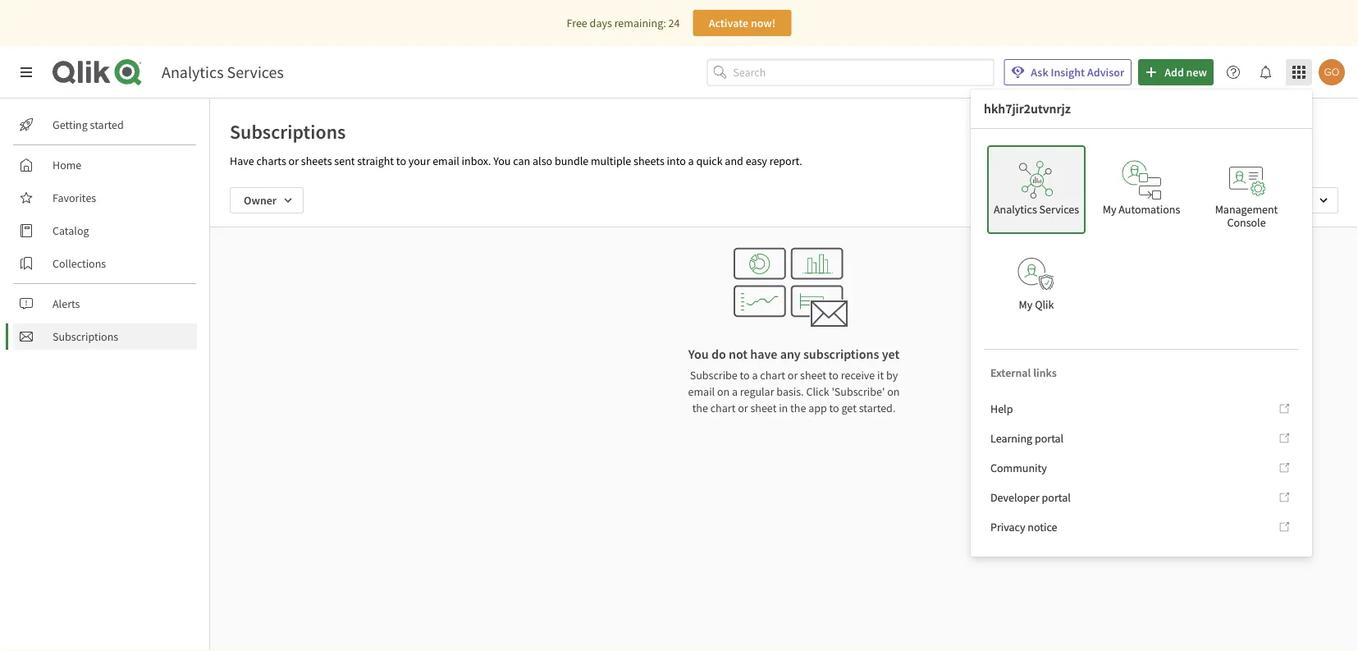 Task type: vqa. For each thing, say whether or not it's contained in the screenshot.
the bottommost 'am'
no



Task type: describe. For each thing, give the bounding box(es) containing it.
my qlik
[[1019, 297, 1055, 312]]

services inside button
[[1040, 202, 1080, 217]]

hkh7jir2utvnrjz
[[984, 101, 1071, 117]]

ask
[[1031, 65, 1049, 80]]

privacy notice link
[[984, 514, 1300, 540]]

1 horizontal spatial or
[[738, 401, 748, 415]]

now!
[[751, 16, 776, 30]]

inbox.
[[462, 154, 491, 168]]

management console button
[[1198, 145, 1296, 234]]

2 on from the left
[[888, 384, 900, 399]]

started.
[[859, 401, 896, 415]]

1 horizontal spatial subscriptions
[[230, 119, 346, 144]]

insight
[[1051, 65, 1086, 80]]

help
[[991, 401, 1014, 416]]

2 the from the left
[[791, 401, 807, 415]]

charts
[[256, 154, 286, 168]]

free
[[567, 16, 588, 30]]

searchbar element
[[707, 59, 995, 86]]

you inside you do not have any subscriptions yet subscribe to a chart or sheet to receive it by email on a regular basis. click 'subscribe' on the chart or sheet in the app to get started.
[[689, 346, 709, 362]]

getting started
[[53, 117, 124, 132]]

you do not have any subscriptions yet subscribe to a chart or sheet to receive it by email on a regular basis. click 'subscribe' on the chart or sheet in the app to get started.
[[688, 346, 900, 415]]

click
[[807, 384, 830, 399]]

email inside you do not have any subscriptions yet subscribe to a chart or sheet to receive it by email on a regular basis. click 'subscribe' on the chart or sheet in the app to get started.
[[688, 384, 715, 399]]

analytics inside button
[[994, 202, 1038, 217]]

help link
[[984, 396, 1300, 422]]

getting
[[53, 117, 88, 132]]

developer portal
[[991, 490, 1071, 505]]

into
[[667, 154, 686, 168]]

navigation pane element
[[0, 105, 209, 356]]

app
[[809, 401, 827, 415]]

your
[[409, 154, 430, 168]]

free days remaining: 24
[[567, 16, 680, 30]]

subscriptions
[[804, 346, 880, 362]]

home link
[[13, 152, 197, 178]]

subscriptions link
[[13, 323, 197, 350]]

1 horizontal spatial sheet
[[801, 368, 827, 383]]

catalog link
[[13, 218, 197, 244]]

analytics services inside analytics services button
[[994, 202, 1080, 217]]

activate now!
[[709, 16, 776, 30]]

analytics services button
[[988, 145, 1086, 234]]

receive
[[841, 368, 875, 383]]

alerts link
[[13, 291, 197, 317]]

catalog
[[53, 223, 89, 238]]

0 horizontal spatial services
[[227, 62, 284, 83]]

0 vertical spatial or
[[289, 154, 299, 168]]

started
[[90, 117, 124, 132]]

my automations button
[[1093, 145, 1191, 234]]

to up regular
[[740, 368, 750, 383]]

home
[[53, 158, 82, 172]]

and
[[725, 154, 744, 168]]

links
[[1034, 365, 1057, 380]]

learning portal
[[991, 431, 1064, 446]]

straight
[[357, 154, 394, 168]]

portal for developer portal
[[1042, 490, 1071, 505]]

my for my automations
[[1103, 202, 1117, 217]]

external
[[991, 365, 1032, 380]]

do
[[712, 346, 726, 362]]

remaining:
[[615, 16, 666, 30]]

privacy
[[991, 520, 1026, 534]]

developer portal link
[[984, 484, 1300, 511]]

my automations
[[1103, 202, 1181, 217]]

0 vertical spatial email
[[433, 154, 460, 168]]

ask insight advisor button
[[1004, 59, 1132, 85]]

'subscribe'
[[832, 384, 885, 399]]

24
[[669, 16, 680, 30]]

multiple
[[591, 154, 632, 168]]

1 sheets from the left
[[301, 154, 332, 168]]

bundle
[[555, 154, 589, 168]]

my qlik button
[[988, 241, 1086, 329]]

external links
[[991, 365, 1057, 380]]

1 vertical spatial sheet
[[751, 401, 777, 415]]

getting started link
[[13, 112, 197, 138]]

notice
[[1028, 520, 1058, 534]]



Task type: locate. For each thing, give the bounding box(es) containing it.
any
[[781, 346, 801, 362]]

0 horizontal spatial chart
[[711, 401, 736, 415]]

or down regular
[[738, 401, 748, 415]]

subscriptions up charts at left
[[230, 119, 346, 144]]

you left can
[[494, 154, 511, 168]]

0 horizontal spatial my
[[1019, 297, 1033, 312]]

community
[[991, 461, 1047, 475]]

0 vertical spatial sheet
[[801, 368, 827, 383]]

1 vertical spatial or
[[788, 368, 798, 383]]

Search text field
[[733, 59, 995, 86]]

analytics
[[162, 62, 224, 83], [994, 202, 1038, 217]]

1 vertical spatial email
[[688, 384, 715, 399]]

close sidebar menu image
[[20, 66, 33, 79]]

0 horizontal spatial analytics
[[162, 62, 224, 83]]

advisor
[[1088, 65, 1125, 80]]

1 horizontal spatial sheets
[[634, 154, 665, 168]]

a left regular
[[732, 384, 738, 399]]

chart down subscribe
[[711, 401, 736, 415]]

my inside my qlik button
[[1019, 297, 1033, 312]]

to
[[396, 154, 406, 168], [740, 368, 750, 383], [829, 368, 839, 383], [830, 401, 840, 415]]

services
[[227, 62, 284, 83], [1040, 202, 1080, 217]]

subscriptions
[[230, 119, 346, 144], [53, 329, 118, 344]]

a up regular
[[752, 368, 758, 383]]

privacy notice
[[991, 520, 1058, 534]]

subscriptions inside 'navigation pane' element
[[53, 329, 118, 344]]

management console
[[1216, 202, 1279, 230]]

on down by
[[888, 384, 900, 399]]

learning
[[991, 431, 1033, 446]]

my left qlik
[[1019, 297, 1033, 312]]

sheet
[[801, 368, 827, 383], [751, 401, 777, 415]]

subscribe
[[690, 368, 738, 383]]

analytics services
[[162, 62, 284, 83], [994, 202, 1080, 217]]

0 vertical spatial services
[[227, 62, 284, 83]]

sheet up click
[[801, 368, 827, 383]]

0 horizontal spatial email
[[433, 154, 460, 168]]

0 horizontal spatial subscriptions
[[53, 329, 118, 344]]

basis.
[[777, 384, 804, 399]]

1 vertical spatial a
[[752, 368, 758, 383]]

or
[[289, 154, 299, 168], [788, 368, 798, 383], [738, 401, 748, 415]]

favorites link
[[13, 185, 197, 211]]

last sent image
[[1259, 187, 1339, 213]]

0 vertical spatial portal
[[1035, 431, 1064, 446]]

2 vertical spatial or
[[738, 401, 748, 415]]

1 horizontal spatial my
[[1103, 202, 1117, 217]]

0 horizontal spatial analytics services
[[162, 62, 284, 83]]

to left get
[[830, 401, 840, 415]]

report.
[[770, 154, 803, 168]]

1 horizontal spatial you
[[689, 346, 709, 362]]

learning portal link
[[984, 425, 1300, 452]]

1 vertical spatial analytics services
[[994, 202, 1080, 217]]

or up basis.
[[788, 368, 798, 383]]

my left automations
[[1103, 202, 1117, 217]]

can
[[513, 154, 531, 168]]

0 vertical spatial chart
[[761, 368, 786, 383]]

filters region
[[210, 174, 1359, 227]]

have charts or sheets sent straight to your email inbox. you can also bundle multiple sheets into a quick and easy report.
[[230, 154, 803, 168]]

0 vertical spatial my
[[1103, 202, 1117, 217]]

get
[[842, 401, 857, 415]]

email down subscribe
[[688, 384, 715, 399]]

1 on from the left
[[718, 384, 730, 399]]

1 horizontal spatial a
[[732, 384, 738, 399]]

portal up notice
[[1042, 490, 1071, 505]]

regular
[[740, 384, 775, 399]]

0 horizontal spatial a
[[689, 154, 694, 168]]

0 vertical spatial subscriptions
[[230, 119, 346, 144]]

2 horizontal spatial or
[[788, 368, 798, 383]]

1 vertical spatial portal
[[1042, 490, 1071, 505]]

collections link
[[13, 250, 197, 277]]

quick
[[697, 154, 723, 168]]

it
[[878, 368, 884, 383]]

1 the from the left
[[693, 401, 709, 415]]

my for my qlik
[[1019, 297, 1033, 312]]

you
[[494, 154, 511, 168], [689, 346, 709, 362]]

on down subscribe
[[718, 384, 730, 399]]

to left the 'your'
[[396, 154, 406, 168]]

activate
[[709, 16, 749, 30]]

the down subscribe
[[693, 401, 709, 415]]

by
[[887, 368, 898, 383]]

portal
[[1035, 431, 1064, 446], [1042, 490, 1071, 505]]

you left do at the right bottom of page
[[689, 346, 709, 362]]

the
[[693, 401, 709, 415], [791, 401, 807, 415]]

sheets left into in the top of the page
[[634, 154, 665, 168]]

on
[[718, 384, 730, 399], [888, 384, 900, 399]]

management
[[1216, 202, 1279, 217]]

1 vertical spatial analytics
[[994, 202, 1038, 217]]

favorites
[[53, 190, 96, 205]]

the right the in
[[791, 401, 807, 415]]

a right into in the top of the page
[[689, 154, 694, 168]]

1 vertical spatial my
[[1019, 297, 1033, 312]]

have
[[751, 346, 778, 362]]

0 horizontal spatial the
[[693, 401, 709, 415]]

0 horizontal spatial or
[[289, 154, 299, 168]]

activate now! link
[[693, 10, 792, 36]]

email
[[433, 154, 460, 168], [688, 384, 715, 399]]

chart up regular
[[761, 368, 786, 383]]

1 vertical spatial subscriptions
[[53, 329, 118, 344]]

2 horizontal spatial a
[[752, 368, 758, 383]]

0 horizontal spatial on
[[718, 384, 730, 399]]

1 horizontal spatial chart
[[761, 368, 786, 383]]

qlik
[[1035, 297, 1055, 312]]

sent
[[334, 154, 355, 168]]

1 horizontal spatial services
[[1040, 202, 1080, 217]]

not
[[729, 346, 748, 362]]

subscriptions down alerts
[[53, 329, 118, 344]]

community link
[[984, 455, 1300, 481]]

1 vertical spatial chart
[[711, 401, 736, 415]]

2 sheets from the left
[[634, 154, 665, 168]]

sheets left sent
[[301, 154, 332, 168]]

0 vertical spatial analytics services
[[162, 62, 284, 83]]

1 vertical spatial services
[[1040, 202, 1080, 217]]

portal for learning portal
[[1035, 431, 1064, 446]]

1 horizontal spatial the
[[791, 401, 807, 415]]

email right the 'your'
[[433, 154, 460, 168]]

to down subscriptions
[[829, 368, 839, 383]]

ask insight advisor
[[1031, 65, 1125, 80]]

0 vertical spatial a
[[689, 154, 694, 168]]

have
[[230, 154, 254, 168]]

or right charts at left
[[289, 154, 299, 168]]

a
[[689, 154, 694, 168], [752, 368, 758, 383], [732, 384, 738, 399]]

1 horizontal spatial analytics services
[[994, 202, 1080, 217]]

developer
[[991, 490, 1040, 505]]

alerts
[[53, 296, 80, 311]]

sheet down regular
[[751, 401, 777, 415]]

days
[[590, 16, 612, 30]]

analytics services element
[[162, 62, 284, 83]]

sheets
[[301, 154, 332, 168], [634, 154, 665, 168]]

easy
[[746, 154, 768, 168]]

in
[[779, 401, 788, 415]]

automations
[[1119, 202, 1181, 217]]

0 horizontal spatial sheets
[[301, 154, 332, 168]]

1 horizontal spatial on
[[888, 384, 900, 399]]

2 vertical spatial a
[[732, 384, 738, 399]]

my
[[1103, 202, 1117, 217], [1019, 297, 1033, 312]]

my inside my automations button
[[1103, 202, 1117, 217]]

1 horizontal spatial email
[[688, 384, 715, 399]]

0 horizontal spatial you
[[494, 154, 511, 168]]

collections
[[53, 256, 106, 271]]

1 vertical spatial you
[[689, 346, 709, 362]]

also
[[533, 154, 553, 168]]

console
[[1228, 215, 1267, 230]]

1 horizontal spatial analytics
[[994, 202, 1038, 217]]

0 vertical spatial you
[[494, 154, 511, 168]]

0 vertical spatial analytics
[[162, 62, 224, 83]]

0 horizontal spatial sheet
[[751, 401, 777, 415]]

portal right learning
[[1035, 431, 1064, 446]]

yet
[[882, 346, 900, 362]]



